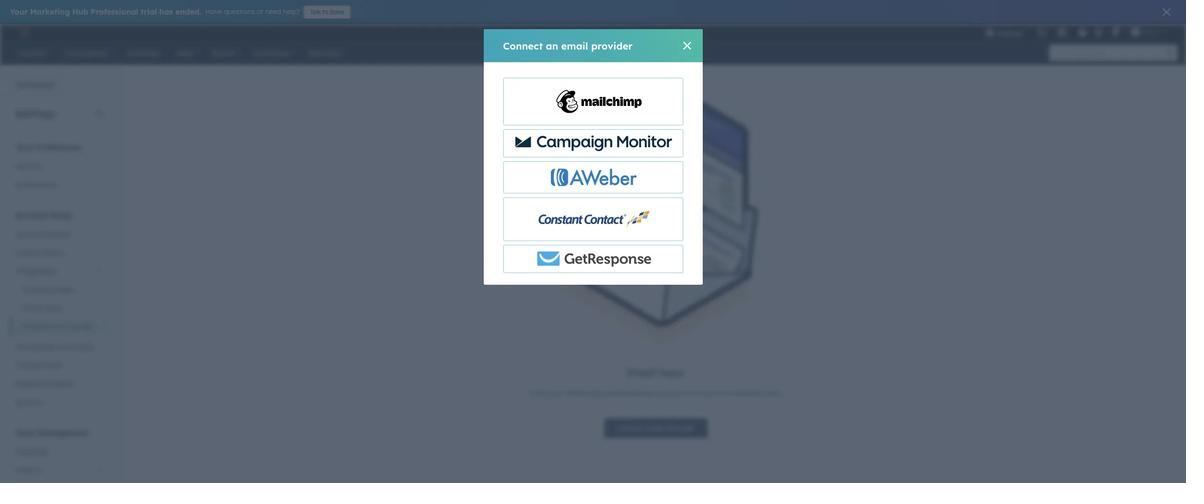 Task type: vqa. For each thing, say whether or not it's contained in the screenshot.
more
no



Task type: describe. For each thing, give the bounding box(es) containing it.
settings image
[[1094, 28, 1103, 37]]

privacy & consent link
[[10, 375, 109, 394]]

defaults
[[44, 230, 71, 239]]

general link
[[10, 157, 109, 176]]

calling icon image
[[1037, 28, 1046, 37]]

connected apps
[[21, 286, 74, 294]]

data
[[16, 429, 35, 439]]

connect an email provider
[[503, 40, 633, 52]]

help image
[[1078, 29, 1087, 37]]

users
[[16, 249, 34, 257]]

between
[[629, 389, 656, 398]]

private
[[21, 304, 44, 313]]

connect for connect an email provider
[[503, 40, 543, 52]]

code
[[45, 362, 61, 370]]

tracking code link
[[10, 357, 109, 375]]

data management element
[[10, 428, 109, 484]]

privacy & consent
[[16, 380, 74, 389]]

close image
[[1163, 8, 1170, 16]]

teams
[[42, 249, 63, 257]]

marketplace downloads
[[16, 343, 93, 352]]

your preferences element
[[10, 142, 109, 194]]

sync
[[660, 367, 685, 380]]

your for your preferences
[[16, 143, 33, 152]]

& for users
[[35, 249, 40, 257]]

private apps
[[21, 304, 62, 313]]

& for privacy
[[41, 380, 46, 389]]

apps for private apps
[[46, 304, 62, 313]]

talk to sales
[[310, 8, 344, 16]]

provider
[[67, 323, 93, 331]]

none checkbox inside connect an email provider dialog
[[503, 198, 683, 241]]

email for email service provider
[[21, 323, 39, 331]]

notifications link
[[10, 176, 109, 194]]

connect email provider button
[[605, 419, 708, 439]]

consent
[[48, 380, 74, 389]]

setup
[[49, 211, 72, 220]]

shared
[[605, 389, 627, 398]]

objects
[[16, 467, 40, 475]]

settings
[[16, 108, 55, 120]]

and
[[704, 389, 716, 398]]

connect for connect email provider
[[617, 424, 644, 433]]

hubspot image
[[18, 26, 29, 38]]

search button
[[1161, 45, 1177, 61]]

pop-
[[658, 389, 673, 398]]

marketplaces image
[[1057, 29, 1066, 37]]

general
[[16, 162, 41, 171]]

properties
[[16, 448, 48, 457]]

are
[[592, 389, 603, 398]]

need
[[265, 7, 281, 16]]

upgrade image
[[985, 29, 994, 37]]

email for email sync
[[627, 367, 657, 380]]

or
[[257, 7, 263, 16]]

email service provider
[[21, 323, 93, 331]]

up
[[673, 389, 681, 398]]

integrations
[[16, 267, 55, 276]]

email service provider link
[[10, 318, 109, 336]]

dashboard link
[[0, 76, 60, 95]]

forms
[[683, 389, 702, 398]]

ended.
[[175, 7, 201, 17]]

email for email sync settings are shared between pop-up forms and non-hubspot forms.
[[529, 389, 547, 398]]

notifications
[[16, 181, 57, 189]]

provider inside dialog
[[591, 40, 633, 52]]

your marketing hub professional trial has ended. have questions or need help?
[[10, 7, 300, 17]]

marketplaces button
[[1052, 24, 1072, 40]]

close image
[[683, 42, 691, 50]]



Task type: locate. For each thing, give the bounding box(es) containing it.
1 horizontal spatial connect
[[617, 424, 644, 433]]

to
[[322, 8, 328, 16]]

talk to sales button
[[304, 6, 351, 18]]

provider
[[591, 40, 633, 52], [667, 424, 695, 433]]

apps
[[58, 286, 74, 294], [46, 304, 62, 313]]

connected apps link
[[10, 281, 109, 299]]

apps up service
[[46, 304, 62, 313]]

account for account defaults
[[16, 230, 42, 239]]

help button
[[1074, 24, 1091, 40]]

1 account from the top
[[16, 211, 47, 220]]

sales
[[330, 8, 344, 16]]

marketplace downloads link
[[10, 338, 109, 357]]

apps for connected apps
[[58, 286, 74, 294]]

connect inside connect an email provider dialog
[[503, 40, 543, 52]]

help?
[[283, 7, 300, 16]]

menu item
[[1030, 24, 1032, 40]]

hubspot link
[[12, 26, 37, 38]]

questions
[[224, 7, 255, 16]]

0 vertical spatial email
[[561, 40, 588, 52]]

Search HubSpot search field
[[1049, 45, 1169, 61]]

email right an
[[561, 40, 588, 52]]

music
[[1142, 28, 1159, 36]]

downloads
[[57, 343, 93, 352]]

email down private
[[21, 323, 39, 331]]

1 vertical spatial provider
[[667, 424, 695, 433]]

forms.
[[763, 389, 783, 398]]

apps down integrations button
[[58, 286, 74, 294]]

preferences
[[36, 143, 81, 152]]

settings link
[[1093, 27, 1105, 37]]

account for account setup
[[16, 211, 47, 220]]

settings
[[565, 389, 591, 398]]

0 horizontal spatial email
[[561, 40, 588, 52]]

1 vertical spatial email
[[646, 424, 665, 433]]

& right privacy
[[41, 380, 46, 389]]

have
[[205, 7, 222, 16]]

marketing
[[30, 7, 70, 17]]

email sync
[[627, 367, 685, 380]]

greg robinson image
[[1131, 28, 1140, 37]]

1 horizontal spatial email
[[646, 424, 665, 433]]

1 vertical spatial account
[[16, 230, 42, 239]]

0 vertical spatial email
[[21, 323, 39, 331]]

sync
[[549, 389, 563, 398]]

security
[[16, 399, 42, 407]]

2 account from the top
[[16, 230, 42, 239]]

upgrade
[[996, 29, 1023, 37]]

objects button
[[10, 462, 109, 480]]

integrations button
[[10, 262, 109, 281]]

connect inside connect email provider button
[[617, 424, 644, 433]]

1 vertical spatial email
[[627, 367, 657, 380]]

email up 'between'
[[627, 367, 657, 380]]

apps inside the connected apps link
[[58, 286, 74, 294]]

connect
[[503, 40, 543, 52], [617, 424, 644, 433]]

dashboard
[[16, 81, 54, 90]]

provider inside button
[[667, 424, 695, 433]]

0 horizontal spatial &
[[35, 249, 40, 257]]

1 vertical spatial connect
[[617, 424, 644, 433]]

management
[[37, 429, 88, 439]]

connected
[[21, 286, 56, 294]]

1 horizontal spatial &
[[41, 380, 46, 389]]

private apps link
[[10, 299, 109, 318]]

& right the users
[[35, 249, 40, 257]]

notifications image
[[1111, 29, 1119, 37]]

2 horizontal spatial email
[[627, 367, 657, 380]]

users & teams link
[[10, 244, 109, 262]]

has
[[159, 7, 173, 17]]

account setup
[[16, 211, 72, 220]]

an
[[546, 40, 558, 52]]

music button
[[1125, 24, 1173, 40]]

1 vertical spatial &
[[41, 380, 46, 389]]

trial
[[141, 7, 157, 17]]

search image
[[1166, 50, 1172, 56]]

0 vertical spatial provider
[[591, 40, 633, 52]]

0 vertical spatial apps
[[58, 286, 74, 294]]

account up account defaults
[[16, 211, 47, 220]]

0 vertical spatial connect
[[503, 40, 543, 52]]

apps inside 'private apps' link
[[46, 304, 62, 313]]

1 horizontal spatial provider
[[667, 424, 695, 433]]

service
[[41, 323, 65, 331]]

security link
[[10, 394, 109, 412]]

0 vertical spatial your
[[10, 7, 28, 17]]

non-
[[718, 389, 733, 398]]

menu containing music
[[979, 24, 1174, 40]]

privacy
[[16, 380, 39, 389]]

connect down 'between'
[[617, 424, 644, 433]]

account defaults
[[16, 230, 71, 239]]

None checkbox
[[503, 198, 683, 241]]

1 vertical spatial your
[[16, 143, 33, 152]]

account defaults link
[[10, 225, 109, 244]]

menu
[[979, 24, 1174, 40]]

talk
[[310, 8, 321, 16]]

email left sync
[[529, 389, 547, 398]]

email inside the 'account setup' element
[[21, 323, 39, 331]]

your up hubspot icon
[[10, 7, 28, 17]]

email down email sync settings are shared between pop-up forms and non-hubspot forms.
[[646, 424, 665, 433]]

email inside dialog
[[561, 40, 588, 52]]

hubspot
[[733, 389, 761, 398]]

your up general
[[16, 143, 33, 152]]

1 vertical spatial apps
[[46, 304, 62, 313]]

notifications button
[[1107, 24, 1123, 40]]

users & teams
[[16, 249, 63, 257]]

connect left an
[[503, 40, 543, 52]]

connect an email provider dialog
[[484, 29, 703, 285]]

account setup element
[[10, 210, 109, 412]]

2 vertical spatial email
[[529, 389, 547, 398]]

0 vertical spatial &
[[35, 249, 40, 257]]

connect email provider
[[617, 424, 695, 433]]

email sync settings are shared between pop-up forms and non-hubspot forms.
[[529, 389, 783, 398]]

0 vertical spatial account
[[16, 211, 47, 220]]

email inside button
[[646, 424, 665, 433]]

0 horizontal spatial provider
[[591, 40, 633, 52]]

email
[[21, 323, 39, 331], [627, 367, 657, 380], [529, 389, 547, 398]]

your preferences
[[16, 143, 81, 152]]

calling icon button
[[1033, 26, 1050, 38]]

data management
[[16, 429, 88, 439]]

email
[[561, 40, 588, 52], [646, 424, 665, 433]]

professional
[[91, 7, 138, 17]]

account up the users
[[16, 230, 42, 239]]

None checkbox
[[503, 78, 683, 126], [503, 129, 683, 158], [503, 162, 683, 194], [503, 245, 683, 274], [503, 78, 683, 126], [503, 129, 683, 158], [503, 162, 683, 194], [503, 245, 683, 274]]

tracking
[[16, 362, 43, 370]]

hub
[[72, 7, 88, 17]]

0 horizontal spatial email
[[21, 323, 39, 331]]

account
[[16, 211, 47, 220], [16, 230, 42, 239]]

marketplace
[[16, 343, 55, 352]]

properties link
[[10, 443, 109, 462]]

tracking code
[[16, 362, 61, 370]]

your
[[10, 7, 28, 17], [16, 143, 33, 152]]

your for your marketing hub professional trial has ended. have questions or need help?
[[10, 7, 28, 17]]

0 horizontal spatial connect
[[503, 40, 543, 52]]

1 horizontal spatial email
[[529, 389, 547, 398]]



